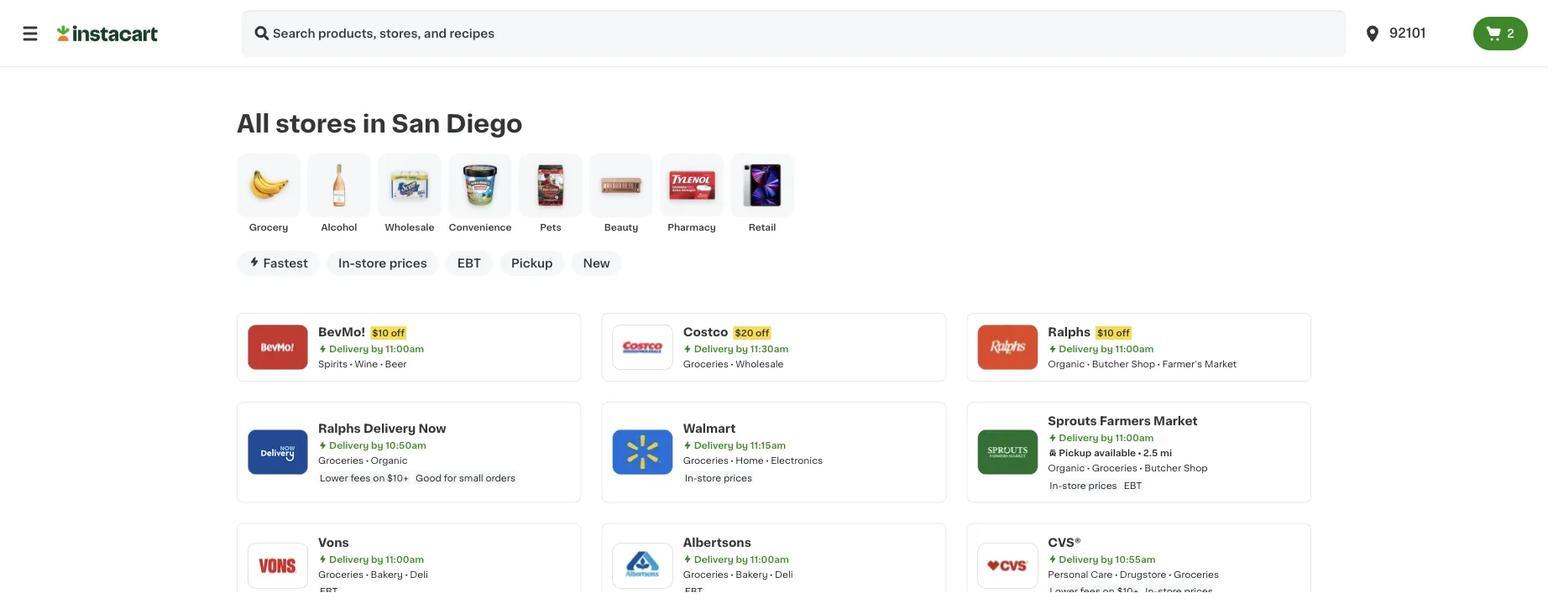 Task type: describe. For each thing, give the bounding box(es) containing it.
deli for albertsons
[[775, 570, 793, 579]]

costco $20 off
[[683, 327, 769, 338]]

off for costco
[[756, 329, 769, 338]]

in- inside organic groceries butcher shop in-store prices ebt
[[1050, 481, 1062, 490]]

instacart logo image
[[57, 24, 158, 44]]

groceries inside groceries organic lower fees on $10+ good for small orders
[[318, 456, 364, 465]]

now
[[418, 423, 446, 435]]

0 horizontal spatial shop
[[1131, 360, 1155, 369]]

costco
[[683, 327, 728, 338]]

spirits wine beer
[[318, 360, 407, 369]]

by for vons
[[371, 555, 383, 564]]

by for cvs®
[[1101, 555, 1113, 564]]

pets button
[[519, 154, 583, 234]]

$20
[[735, 329, 754, 338]]

on
[[373, 473, 385, 483]]

alcohol button
[[307, 154, 371, 234]]

11:30am
[[751, 345, 789, 354]]

by up wine
[[371, 345, 383, 354]]

fastest button
[[237, 251, 320, 276]]

home
[[736, 456, 764, 465]]

1 horizontal spatial market
[[1205, 360, 1237, 369]]

$10 for bevmo!
[[372, 329, 389, 338]]

ralphs delivery now
[[318, 423, 446, 435]]

wine
[[355, 360, 378, 369]]

groceries wholesale
[[683, 360, 784, 369]]

groceries right drugstore on the bottom of page
[[1174, 570, 1219, 579]]

beer
[[385, 360, 407, 369]]

groceries organic lower fees on $10+ good for small orders
[[318, 456, 516, 483]]

ebt button
[[446, 251, 493, 276]]

beauty
[[604, 223, 638, 232]]

bakery for albertsons
[[736, 570, 768, 579]]

groceries down vons
[[318, 570, 364, 579]]

all stores in san diego main content
[[0, 67, 1548, 594]]

in-store prices
[[338, 258, 427, 269]]

sprouts
[[1048, 416, 1097, 427]]

groceries inside organic groceries butcher shop in-store prices ebt
[[1092, 464, 1138, 473]]

ralphs $10 off
[[1048, 327, 1130, 338]]

deli for vons
[[410, 570, 428, 579]]

vons logo image
[[256, 545, 300, 588]]

by down $20
[[736, 345, 748, 354]]

spirits
[[318, 360, 348, 369]]

groceries bakery deli for albertsons
[[683, 570, 793, 579]]

groceries home electronics in-store prices
[[683, 456, 823, 483]]

ebt inside button
[[457, 258, 481, 269]]

lower
[[320, 473, 348, 483]]

by for ralphs delivery now
[[371, 441, 383, 450]]

prices inside in-store prices button
[[389, 258, 427, 269]]

11:00am for sprouts farmers market
[[1116, 434, 1154, 443]]

bevmo!
[[318, 327, 366, 338]]

stores
[[275, 112, 357, 136]]

groceries down albertsons
[[683, 570, 729, 579]]

11:00am up organic butcher shop farmer's market
[[1116, 345, 1154, 354]]

wholesale button
[[378, 154, 442, 234]]

Search field
[[242, 10, 1346, 57]]

care
[[1091, 570, 1113, 579]]

diego
[[446, 112, 523, 136]]

organic groceries butcher shop in-store prices ebt
[[1048, 464, 1208, 490]]

delivery by 11:00am for sprouts farmers market
[[1059, 434, 1154, 443]]

by for sprouts farmers market
[[1101, 434, 1113, 443]]

2 button
[[1474, 17, 1528, 50]]

in
[[362, 112, 386, 136]]

retail
[[749, 223, 776, 232]]

delivery for vons logo
[[329, 555, 369, 564]]

walmart
[[683, 423, 736, 435]]

organic for organic butcher shop farmer's market
[[1048, 360, 1085, 369]]

groceries down costco
[[683, 360, 729, 369]]

delivery by 11:00am for albertsons
[[694, 555, 789, 564]]

ralphs for ralphs $10 off
[[1048, 327, 1091, 338]]

prices inside organic groceries butcher shop in-store prices ebt
[[1089, 481, 1117, 490]]

11:00am for vons
[[386, 555, 424, 564]]

store inside button
[[355, 258, 386, 269]]

delivery for the bevmo! logo
[[329, 345, 369, 354]]

pharmacy button
[[660, 154, 724, 234]]

by for walmart
[[736, 441, 748, 450]]

delivery by 11:00am up wine
[[329, 345, 424, 354]]

personal
[[1048, 570, 1089, 579]]

all
[[237, 112, 270, 136]]

pets
[[540, 223, 562, 232]]

bakery for vons
[[371, 570, 403, 579]]

cvs®
[[1048, 537, 1081, 549]]

2
[[1507, 28, 1515, 39]]

by down ralphs $10 off
[[1101, 345, 1113, 354]]

pickup available
[[1059, 449, 1136, 458]]

costco logo image
[[621, 326, 665, 369]]

sprouts farmers market logo image
[[986, 431, 1030, 475]]

1 vertical spatial market
[[1154, 416, 1198, 427]]

delivery for ralphs logo
[[1059, 345, 1099, 354]]

pickup button
[[500, 251, 565, 276]]

small
[[459, 473, 483, 483]]

delivery by 11:30am
[[694, 345, 789, 354]]

11:00am for albertsons
[[751, 555, 789, 564]]

11:00am up beer
[[386, 345, 424, 354]]

in-store prices button
[[327, 251, 439, 276]]

delivery by 11:00am for vons
[[329, 555, 424, 564]]



Task type: vqa. For each thing, say whether or not it's contained in the screenshot.
Free
no



Task type: locate. For each thing, give the bounding box(es) containing it.
wholesale up in-store prices
[[385, 223, 435, 232]]

2.5
[[1143, 449, 1158, 458]]

in- inside button
[[338, 258, 355, 269]]

1 vertical spatial pickup
[[1059, 449, 1092, 458]]

wholesale inside button
[[385, 223, 435, 232]]

ralphs logo image
[[986, 326, 1030, 369]]

$10+
[[387, 473, 409, 483]]

in- down walmart
[[685, 473, 697, 483]]

new
[[583, 258, 610, 269]]

off up organic butcher shop farmer's market
[[1116, 329, 1130, 338]]

1 horizontal spatial butcher
[[1145, 464, 1182, 473]]

1 horizontal spatial groceries bakery deli
[[683, 570, 793, 579]]

delivery by 11:00am up available
[[1059, 434, 1154, 443]]

in- down pickup available
[[1050, 481, 1062, 490]]

store down the delivery by 11:15am
[[697, 473, 721, 483]]

drugstore
[[1120, 570, 1167, 579]]

fastest
[[263, 258, 308, 269]]

prices inside groceries home electronics in-store prices
[[724, 473, 752, 483]]

wholesale down 11:30am
[[736, 360, 784, 369]]

delivery by 11:00am
[[329, 345, 424, 354], [1059, 345, 1154, 354], [1059, 434, 1154, 443], [329, 555, 424, 564], [694, 555, 789, 564]]

off up beer
[[391, 329, 405, 338]]

by for albertsons
[[736, 555, 748, 564]]

11:00am down farmers
[[1116, 434, 1154, 443]]

1 vertical spatial ebt
[[1124, 481, 1142, 490]]

ralphs up delivery by 10:50am
[[318, 423, 361, 435]]

1 horizontal spatial ralphs
[[1048, 327, 1091, 338]]

store down pickup available
[[1062, 481, 1086, 490]]

farmer's
[[1163, 360, 1203, 369]]

shop
[[1131, 360, 1155, 369], [1184, 464, 1208, 473]]

0 horizontal spatial prices
[[389, 258, 427, 269]]

off inside bevmo! $10 off
[[391, 329, 405, 338]]

10:55am
[[1116, 555, 1156, 564]]

delivery up personal
[[1059, 555, 1099, 564]]

organic butcher shop farmer's market
[[1048, 360, 1237, 369]]

ralphs right ralphs logo
[[1048, 327, 1091, 338]]

for
[[444, 473, 457, 483]]

ralphs delivery now logo image
[[256, 431, 300, 475]]

$10 up organic butcher shop farmer's market
[[1098, 329, 1114, 338]]

butcher down the mi
[[1145, 464, 1182, 473]]

organic
[[1048, 360, 1085, 369], [371, 456, 408, 465], [1048, 464, 1085, 473]]

0 horizontal spatial deli
[[410, 570, 428, 579]]

delivery down walmart
[[694, 441, 734, 450]]

store
[[355, 258, 386, 269], [697, 473, 721, 483], [1062, 481, 1086, 490]]

1 horizontal spatial ebt
[[1124, 481, 1142, 490]]

ebt inside organic groceries butcher shop in-store prices ebt
[[1124, 481, 1142, 490]]

delivery by 11:15am
[[694, 441, 786, 450]]

retail button
[[731, 154, 794, 234]]

$10 inside bevmo! $10 off
[[372, 329, 389, 338]]

shop inside organic groceries butcher shop in-store prices ebt
[[1184, 464, 1208, 473]]

delivery for ralphs delivery now logo
[[329, 441, 369, 450]]

sprouts farmers market
[[1048, 416, 1198, 427]]

delivery by 11:00am down vons
[[329, 555, 424, 564]]

1 horizontal spatial off
[[756, 329, 769, 338]]

1 horizontal spatial deli
[[775, 570, 793, 579]]

1 deli from the left
[[410, 570, 428, 579]]

2 deli from the left
[[775, 570, 793, 579]]

groceries
[[683, 360, 729, 369], [318, 456, 364, 465], [683, 456, 729, 465], [1092, 464, 1138, 473], [318, 570, 364, 579], [683, 570, 729, 579], [1174, 570, 1219, 579]]

10:50am
[[386, 441, 426, 450]]

ralphs for ralphs delivery now
[[318, 423, 361, 435]]

0 vertical spatial butcher
[[1092, 360, 1129, 369]]

albertsons
[[683, 537, 751, 549]]

delivery down albertsons
[[694, 555, 734, 564]]

pharmacy
[[668, 223, 716, 232]]

groceries down available
[[1092, 464, 1138, 473]]

prices down the home
[[724, 473, 752, 483]]

alcohol
[[321, 223, 357, 232]]

grocery
[[249, 223, 288, 232]]

butcher
[[1092, 360, 1129, 369], [1145, 464, 1182, 473]]

1 off from the left
[[391, 329, 405, 338]]

groceries bakery deli
[[318, 570, 428, 579], [683, 570, 793, 579]]

mi
[[1160, 449, 1172, 458]]

off up 11:30am
[[756, 329, 769, 338]]

fees
[[351, 473, 371, 483]]

delivery by 10:50am
[[329, 441, 426, 450]]

1 horizontal spatial prices
[[724, 473, 752, 483]]

by down albertsons
[[736, 555, 748, 564]]

off
[[391, 329, 405, 338], [756, 329, 769, 338], [1116, 329, 1130, 338]]

beauty button
[[589, 154, 653, 234]]

walmart logo image
[[621, 431, 665, 475]]

1 92101 button from the left
[[1353, 10, 1474, 57]]

0 vertical spatial shop
[[1131, 360, 1155, 369]]

3 off from the left
[[1116, 329, 1130, 338]]

deli
[[410, 570, 428, 579], [775, 570, 793, 579]]

0 horizontal spatial market
[[1154, 416, 1198, 427]]

pickup inside button
[[511, 258, 553, 269]]

0 horizontal spatial ebt
[[457, 258, 481, 269]]

san
[[392, 112, 440, 136]]

11:00am down albertsons
[[751, 555, 789, 564]]

market right "farmer's"
[[1205, 360, 1237, 369]]

1 vertical spatial shop
[[1184, 464, 1208, 473]]

organic down ralphs $10 off
[[1048, 360, 1085, 369]]

0 horizontal spatial groceries bakery deli
[[318, 570, 428, 579]]

0 horizontal spatial bakery
[[371, 570, 403, 579]]

pickup for pickup available
[[1059, 449, 1092, 458]]

bevmo! $10 off
[[318, 327, 405, 338]]

delivery up delivery by 10:50am
[[364, 423, 416, 435]]

2.5 mi
[[1143, 449, 1172, 458]]

2 92101 button from the left
[[1363, 10, 1464, 57]]

delivery down bevmo!
[[329, 345, 369, 354]]

1 horizontal spatial in-
[[685, 473, 697, 483]]

$10 up wine
[[372, 329, 389, 338]]

bevmo! logo image
[[256, 326, 300, 369]]

store down alcohol
[[355, 258, 386, 269]]

delivery by 11:00am down ralphs $10 off
[[1059, 345, 1154, 354]]

prices left "ebt" button
[[389, 258, 427, 269]]

all stores in san diego
[[237, 112, 523, 136]]

2 bakery from the left
[[736, 570, 768, 579]]

new button
[[571, 251, 622, 276]]

pickup down pets
[[511, 258, 553, 269]]

0 vertical spatial wholesale
[[385, 223, 435, 232]]

2 horizontal spatial off
[[1116, 329, 1130, 338]]

delivery for "albertsons logo"
[[694, 555, 734, 564]]

None search field
[[242, 10, 1346, 57]]

delivery down ralphs $10 off
[[1059, 345, 1099, 354]]

$10 inside ralphs $10 off
[[1098, 329, 1114, 338]]

albertsons logo image
[[621, 545, 665, 588]]

ebt down available
[[1124, 481, 1142, 490]]

11:00am
[[386, 345, 424, 354], [1116, 345, 1154, 354], [1116, 434, 1154, 443], [386, 555, 424, 564], [751, 555, 789, 564]]

organic inside groceries organic lower fees on $10+ good for small orders
[[371, 456, 408, 465]]

1 vertical spatial ralphs
[[318, 423, 361, 435]]

in-
[[338, 258, 355, 269], [685, 473, 697, 483], [1050, 481, 1062, 490]]

delivery
[[329, 345, 369, 354], [694, 345, 734, 354], [1059, 345, 1099, 354], [364, 423, 416, 435], [1059, 434, 1099, 443], [329, 441, 369, 450], [694, 441, 734, 450], [329, 555, 369, 564], [694, 555, 734, 564], [1059, 555, 1099, 564]]

2 groceries bakery deli from the left
[[683, 570, 793, 579]]

1 horizontal spatial bakery
[[736, 570, 768, 579]]

grocery button
[[237, 154, 301, 234]]

1 bakery from the left
[[371, 570, 403, 579]]

0 horizontal spatial in-
[[338, 258, 355, 269]]

available
[[1094, 449, 1136, 458]]

store inside groceries home electronics in-store prices
[[697, 473, 721, 483]]

1 horizontal spatial shop
[[1184, 464, 1208, 473]]

organic inside organic groceries butcher shop in-store prices ebt
[[1048, 464, 1085, 473]]

by down on
[[371, 555, 383, 564]]

in- down alcohol
[[338, 258, 355, 269]]

delivery by 11:00am down albertsons
[[694, 555, 789, 564]]

0 vertical spatial pickup
[[511, 258, 553, 269]]

farmers
[[1100, 416, 1151, 427]]

organic down pickup available
[[1048, 464, 1085, 473]]

ralphs
[[1048, 327, 1091, 338], [318, 423, 361, 435]]

delivery for cvs® logo
[[1059, 555, 1099, 564]]

0 vertical spatial market
[[1205, 360, 1237, 369]]

pickup
[[511, 258, 553, 269], [1059, 449, 1092, 458]]

delivery down costco
[[694, 345, 734, 354]]

2 horizontal spatial prices
[[1089, 481, 1117, 490]]

groceries inside groceries home electronics in-store prices
[[683, 456, 729, 465]]

delivery down vons
[[329, 555, 369, 564]]

by up available
[[1101, 434, 1113, 443]]

1 $10 from the left
[[372, 329, 389, 338]]

0 horizontal spatial butcher
[[1092, 360, 1129, 369]]

groceries down walmart
[[683, 456, 729, 465]]

0 horizontal spatial pickup
[[511, 258, 553, 269]]

off for ralphs
[[1116, 329, 1130, 338]]

ebt down convenience
[[457, 258, 481, 269]]

0 horizontal spatial store
[[355, 258, 386, 269]]

0 horizontal spatial wholesale
[[385, 223, 435, 232]]

prices
[[389, 258, 427, 269], [724, 473, 752, 483], [1089, 481, 1117, 490]]

0 horizontal spatial ralphs
[[318, 423, 361, 435]]

pickup for pickup
[[511, 258, 553, 269]]

delivery for sprouts farmers market logo
[[1059, 434, 1099, 443]]

cvs® logo image
[[986, 545, 1030, 588]]

0 vertical spatial ralphs
[[1048, 327, 1091, 338]]

11:15am
[[751, 441, 786, 450]]

off inside ralphs $10 off
[[1116, 329, 1130, 338]]

1 horizontal spatial pickup
[[1059, 449, 1092, 458]]

delivery up fees
[[329, 441, 369, 450]]

personal care drugstore groceries
[[1048, 570, 1219, 579]]

delivery by 10:55am
[[1059, 555, 1156, 564]]

convenience button
[[448, 154, 512, 234]]

groceries bakery deli down vons
[[318, 570, 428, 579]]

1 vertical spatial butcher
[[1145, 464, 1182, 473]]

92101
[[1390, 27, 1426, 39]]

organic down delivery by 10:50am
[[371, 456, 408, 465]]

$10 for ralphs
[[1098, 329, 1114, 338]]

11:00am down '$10+'
[[386, 555, 424, 564]]

1 horizontal spatial $10
[[1098, 329, 1114, 338]]

market up the mi
[[1154, 416, 1198, 427]]

by down ralphs delivery now
[[371, 441, 383, 450]]

$10
[[372, 329, 389, 338], [1098, 329, 1114, 338]]

market
[[1205, 360, 1237, 369], [1154, 416, 1198, 427]]

prices down pickup available
[[1089, 481, 1117, 490]]

vons
[[318, 537, 349, 549]]

organic for organic groceries butcher shop in-store prices ebt
[[1048, 464, 1085, 473]]

electronics
[[771, 456, 823, 465]]

butcher inside organic groceries butcher shop in-store prices ebt
[[1145, 464, 1182, 473]]

convenience
[[449, 223, 512, 232]]

delivery for walmart logo
[[694, 441, 734, 450]]

0 vertical spatial ebt
[[457, 258, 481, 269]]

1 horizontal spatial store
[[697, 473, 721, 483]]

butcher down ralphs $10 off
[[1092, 360, 1129, 369]]

ebt
[[457, 258, 481, 269], [1124, 481, 1142, 490]]

0 horizontal spatial off
[[391, 329, 405, 338]]

pickup down sprouts
[[1059, 449, 1092, 458]]

groceries up lower
[[318, 456, 364, 465]]

1 groceries bakery deli from the left
[[318, 570, 428, 579]]

off inside 'costco $20 off'
[[756, 329, 769, 338]]

delivery for costco logo
[[694, 345, 734, 354]]

bakery
[[371, 570, 403, 579], [736, 570, 768, 579]]

in- inside groceries home electronics in-store prices
[[685, 473, 697, 483]]

by up the home
[[736, 441, 748, 450]]

1 vertical spatial wholesale
[[736, 360, 784, 369]]

store inside organic groceries butcher shop in-store prices ebt
[[1062, 481, 1086, 490]]

2 $10 from the left
[[1098, 329, 1114, 338]]

0 horizontal spatial $10
[[372, 329, 389, 338]]

good
[[416, 473, 442, 483]]

groceries bakery deli for vons
[[318, 570, 428, 579]]

2 horizontal spatial store
[[1062, 481, 1086, 490]]

1 horizontal spatial wholesale
[[736, 360, 784, 369]]

groceries bakery deli down albertsons
[[683, 570, 793, 579]]

by up care on the right
[[1101, 555, 1113, 564]]

orders
[[486, 473, 516, 483]]

wholesale
[[385, 223, 435, 232], [736, 360, 784, 369]]

delivery down sprouts
[[1059, 434, 1099, 443]]

2 horizontal spatial in-
[[1050, 481, 1062, 490]]

92101 button
[[1353, 10, 1474, 57], [1363, 10, 1464, 57]]

off for bevmo!
[[391, 329, 405, 338]]

2 off from the left
[[756, 329, 769, 338]]



